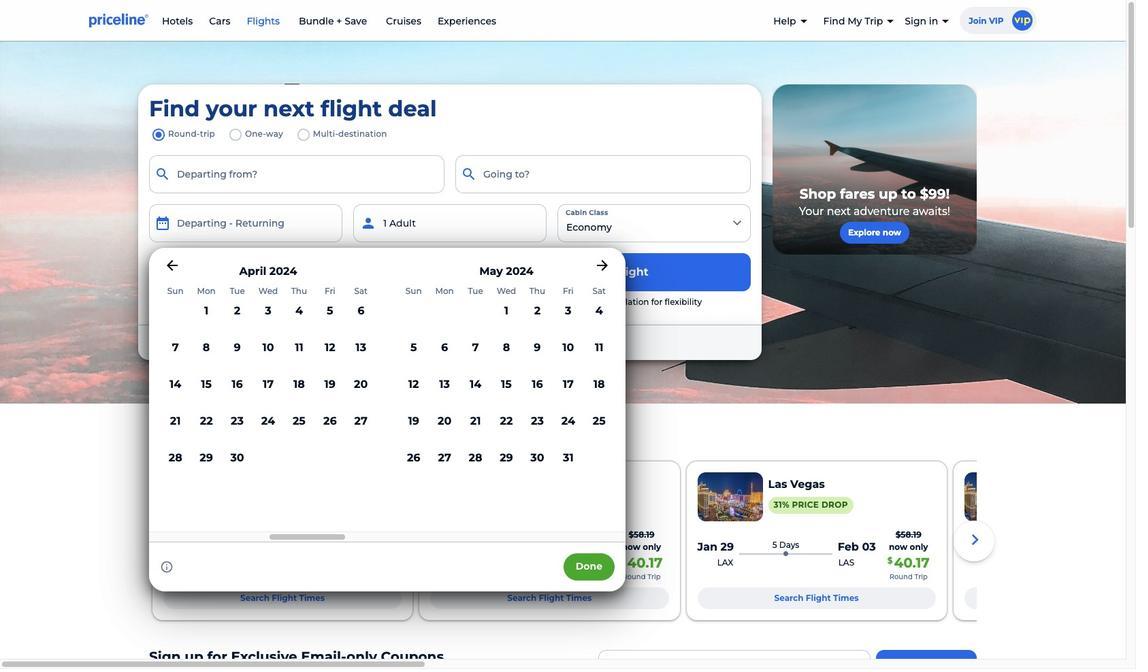 Task type: vqa. For each thing, say whether or not it's contained in the screenshot.
HOTELS button
no



Task type: locate. For each thing, give the bounding box(es) containing it.
wed down april 2024
[[259, 286, 278, 296]]

4 right jan 25
[[505, 540, 510, 550]]

2 2 button from the left
[[523, 301, 552, 336]]

0 horizontal spatial fri
[[325, 286, 335, 296]]

1 18 from the left
[[293, 378, 305, 391]]

10 button right at
[[554, 338, 583, 372]]

find for find my trip
[[824, 15, 845, 27]]

2 15 button from the left
[[492, 375, 521, 409]]

29 up the done
[[594, 541, 608, 554]]

0 horizontal spatial 9
[[234, 341, 241, 354]]

0 vertical spatial +
[[337, 15, 342, 27]]

7 for may 2024
[[472, 341, 479, 354]]

7 button for april
[[161, 338, 190, 372]]

1 horizontal spatial 28
[[469, 451, 482, 464]]

class
[[589, 208, 608, 217]]

1 7 from the left
[[172, 341, 179, 354]]

3 $58.19 from the left
[[896, 530, 922, 540]]

3 now from the left
[[889, 543, 908, 553]]

1 8 from the left
[[203, 341, 210, 354]]

1 button for april
[[192, 301, 221, 336]]

3 button
[[254, 301, 282, 336], [554, 301, 583, 336]]

2 8 button from the left
[[492, 338, 521, 372]]

find left your
[[558, 266, 583, 278]]

15 button for april
[[192, 375, 221, 409]]

13 button for may 2024
[[431, 375, 459, 409]]

2 17 from the left
[[563, 378, 574, 391]]

1 25 button from the left
[[285, 412, 313, 446]]

21 button for may
[[462, 412, 490, 446]]

5 button for may 2024
[[400, 338, 428, 372]]

0 horizontal spatial 28
[[169, 451, 182, 464]]

las for jan 29
[[572, 558, 588, 568]]

27 button
[[347, 412, 375, 446], [431, 449, 459, 483]]

40.17
[[627, 555, 663, 572], [894, 555, 930, 572]]

0 horizontal spatial 23
[[231, 415, 244, 427]]

6 up international
[[358, 304, 365, 317]]

1 horizontal spatial for
[[339, 336, 352, 348]]

0 horizontal spatial 12 button
[[316, 338, 344, 372]]

1 vertical spatial find
[[149, 95, 200, 122]]

2 sat from the left
[[593, 286, 606, 296]]

1 horizontal spatial 1 button
[[492, 301, 521, 336]]

30 for may 2024
[[531, 451, 544, 464]]

you
[[357, 426, 392, 448]]

1 horizontal spatial 27 button
[[431, 449, 459, 483]]

sign for sign up for exclusive email-only coupons
[[149, 649, 181, 665]]

2 wed from the left
[[497, 286, 516, 296]]

now for jan
[[622, 543, 641, 553]]

0 horizontal spatial 28 button
[[161, 449, 190, 483]]

1 horizontal spatial 10 button
[[554, 338, 583, 372]]

10 for april 2024
[[262, 341, 274, 354]]

1 9 button from the left
[[223, 338, 251, 372]]

cabin
[[566, 208, 587, 217]]

1 horizontal spatial fri
[[563, 286, 574, 296]]

10 button for may 2024
[[554, 338, 583, 372]]

0 horizontal spatial 16 button
[[223, 375, 251, 409]]

11
[[295, 341, 303, 354], [595, 341, 604, 354]]

0 horizontal spatial 16
[[232, 378, 243, 391]]

28
[[169, 451, 182, 464], [469, 451, 482, 464]]

days for 4 days
[[513, 540, 533, 550]]

0 horizontal spatial 8
[[203, 341, 210, 354]]

1 17 button from the left
[[254, 375, 282, 409]]

1 horizontal spatial 14
[[470, 378, 482, 391]]

1 40.17 from the left
[[627, 555, 663, 572]]

1 now from the left
[[355, 543, 374, 553]]

bundle left april
[[176, 266, 212, 278]]

3 button for may 2024
[[554, 301, 583, 336]]

hotels link
[[162, 15, 193, 27]]

jan 29 las
[[571, 541, 608, 568]]

2 15 from the left
[[501, 378, 512, 391]]

sign left up
[[149, 649, 181, 665]]

1 horizontal spatial 29 button
[[492, 449, 521, 483]]

1 15 button from the left
[[192, 375, 221, 409]]

only right "jan 27" on the bottom of page
[[376, 543, 394, 553]]

1 horizontal spatial 26 button
[[400, 449, 428, 483]]

fri for may 2024
[[563, 286, 574, 296]]

thu
[[291, 286, 307, 296], [530, 286, 545, 296]]

1 horizontal spatial 14 button
[[462, 375, 490, 409]]

only inside $58.19 now only
[[376, 543, 394, 553]]

1 tue from the left
[[230, 286, 245, 296]]

bundle right flights
[[299, 15, 334, 27]]

2 mon from the left
[[435, 286, 454, 296]]

show may 2024 image
[[594, 257, 611, 274]]

1 horizontal spatial sat
[[593, 286, 606, 296]]

1 horizontal spatial 26
[[407, 451, 420, 464]]

vip
[[989, 16, 1004, 26]]

20 button for april 2024
[[347, 375, 375, 409]]

2 for april 2024
[[234, 304, 241, 317]]

search flight times button
[[163, 588, 402, 610], [430, 588, 669, 610], [698, 588, 936, 610], [965, 588, 1136, 610]]

2024 left hotel
[[270, 265, 297, 278]]

0 horizontal spatial 5
[[327, 304, 333, 317]]

3 for may 2024
[[565, 304, 572, 317]]

help button
[[774, 3, 807, 39]]

15 button down us
[[492, 375, 521, 409]]

14 button
[[161, 375, 190, 409], [462, 375, 490, 409]]

1 vertical spatial flight
[[535, 297, 557, 307]]

thu down may 2024
[[530, 286, 545, 296]]

0 vertical spatial 13 button
[[347, 338, 375, 372]]

7
[[172, 341, 179, 354], [472, 341, 479, 354]]

15 button
[[192, 375, 221, 409], [492, 375, 521, 409]]

2 21 button from the left
[[462, 412, 490, 446]]

1 vertical spatial 5 button
[[400, 338, 428, 372]]

$58.19
[[362, 530, 388, 540], [629, 530, 655, 540], [896, 530, 922, 540]]

2 button
[[223, 301, 251, 336], [523, 301, 552, 336]]

4 search flight times button from the left
[[965, 588, 1136, 610]]

flight-search-form element
[[144, 125, 756, 592]]

$58.19 for feb
[[896, 530, 922, 540]]

3 search flight times button from the left
[[698, 588, 936, 610]]

for right up
[[207, 649, 227, 665]]

a for flight
[[528, 297, 533, 307]]

days left jan 29 las
[[513, 540, 533, 550]]

jan 24
[[163, 541, 200, 554]]

15 down us
[[501, 378, 512, 391]]

1 7 button from the left
[[161, 338, 190, 372]]

18 down 'looking'
[[293, 378, 305, 391]]

0 horizontal spatial 20
[[354, 378, 368, 391]]

+ left april
[[215, 266, 221, 278]]

jan for jan 29 lax
[[698, 541, 718, 554]]

13 button for april 2024
[[347, 338, 375, 372]]

advertisement element
[[773, 84, 977, 255]]

6 button
[[347, 301, 375, 336], [431, 338, 459, 372]]

14 button for may
[[462, 375, 490, 409]]

12 button left international
[[316, 338, 344, 372]]

0 horizontal spatial 17
[[263, 378, 274, 391]]

1 horizontal spatial 7 button
[[462, 338, 490, 372]]

+ left cruises
[[337, 15, 342, 27]]

1 14 button from the left
[[161, 375, 190, 409]]

sun up international
[[406, 286, 422, 296]]

19 for may 2024
[[408, 415, 419, 427]]

april
[[239, 265, 266, 278]]

4 button up 5879
[[585, 301, 613, 336]]

17 button up the price drop deals near you
[[254, 375, 282, 409]]

save left add on the left top of the page
[[223, 266, 247, 278]]

price
[[149, 426, 196, 448]]

2 11 from the left
[[595, 341, 604, 354]]

12 for may 2024
[[408, 378, 419, 391]]

find your flight
[[558, 266, 649, 278]]

only right 03
[[910, 543, 928, 553]]

2 23 from the left
[[531, 415, 544, 427]]

17 for april 2024
[[263, 378, 274, 391]]

1 2024 from the left
[[270, 265, 297, 278]]

17 button down 203-
[[554, 375, 583, 409]]

flight up multi-destination
[[321, 95, 382, 122]]

1 horizontal spatial 18
[[594, 378, 605, 391]]

1 horizontal spatial sun
[[406, 286, 422, 296]]

26 for april 2024
[[323, 415, 337, 427]]

1 search flight times button from the left
[[163, 588, 402, 610]]

1 23 button from the left
[[223, 412, 251, 446]]

29 up the lax
[[721, 541, 734, 554]]

days for 5 days
[[779, 540, 800, 550]]

9 button
[[223, 338, 251, 372], [523, 338, 552, 372]]

1 2 from the left
[[234, 304, 241, 317]]

looking
[[297, 336, 336, 348]]

1 24 button from the left
[[254, 412, 282, 446]]

1 horizontal spatial 16
[[532, 378, 543, 391]]

8 for april
[[203, 341, 210, 354]]

0 horizontal spatial 4
[[295, 304, 303, 317]]

0 horizontal spatial sign
[[149, 649, 181, 665]]

sign inside button
[[905, 15, 927, 27]]

17 button for may 2024
[[554, 375, 583, 409]]

6 button left call
[[431, 338, 459, 372]]

2 11 button from the left
[[585, 338, 613, 372]]

2 horizontal spatial flight
[[535, 297, 557, 307]]

las vegas image image
[[698, 473, 763, 522]]

3 times from the left
[[833, 593, 859, 604]]

fri up 'looking'
[[325, 286, 335, 296]]

0 horizontal spatial 29 button
[[192, 449, 221, 483]]

3 button down april 2024
[[254, 301, 282, 336]]

2 days from the left
[[513, 540, 533, 550]]

mon for may 2024
[[435, 286, 454, 296]]

10 for may 2024
[[563, 341, 574, 354]]

1 $58.19 from the left
[[362, 530, 388, 540]]

your
[[586, 266, 612, 278]]

2024 for april 2024
[[270, 265, 297, 278]]

1 vertical spatial 13 button
[[431, 375, 459, 409]]

6 left call
[[441, 341, 448, 354]]

0 horizontal spatial 19
[[324, 378, 336, 391]]

24 up 31
[[562, 415, 575, 427]]

30 button down drop
[[223, 449, 251, 483]]

3
[[265, 304, 271, 317], [565, 304, 572, 317], [239, 540, 243, 550]]

5 button left deals?
[[400, 338, 428, 372]]

18 button for april 2024
[[285, 375, 313, 409]]

flight left deals?
[[419, 336, 445, 348]]

2 9 button from the left
[[523, 338, 552, 372]]

2 horizontal spatial 25
[[593, 415, 606, 427]]

2 28 button from the left
[[462, 449, 490, 483]]

1 horizontal spatial 4
[[505, 540, 510, 550]]

now
[[355, 543, 374, 553], [622, 543, 641, 553], [889, 543, 908, 553]]

2 down april
[[234, 304, 241, 317]]

Going to? field
[[456, 155, 751, 193]]

find inside dropdown button
[[824, 15, 845, 27]]

1 4 button from the left
[[285, 301, 313, 336]]

13 down looking for international flight deals? call us at 1 (833) 203-5879
[[439, 378, 450, 391]]

1 8 button from the left
[[192, 338, 221, 372]]

21 button
[[161, 412, 190, 446], [462, 412, 490, 446]]

1 mon from the left
[[197, 286, 216, 296]]

11 for april 2024
[[295, 341, 303, 354]]

0 horizontal spatial $
[[621, 556, 626, 566]]

las inside jan 29 las
[[572, 558, 588, 568]]

1 $58.19 now only $ 40.17 round trip from the left
[[621, 530, 663, 582]]

search flight times for 3rd search flight times 'button' from left
[[775, 593, 859, 604]]

0 horizontal spatial for
[[207, 649, 227, 665]]

3 days
[[239, 540, 266, 550]]

1 sat from the left
[[354, 286, 368, 296]]

jan
[[163, 541, 184, 554], [304, 541, 324, 554], [430, 541, 451, 554], [571, 541, 591, 554], [698, 541, 718, 554], [965, 541, 985, 554]]

0 vertical spatial 20 button
[[347, 375, 375, 409]]

15 for may
[[501, 378, 512, 391]]

2 24 button from the left
[[554, 412, 583, 446]]

1 10 button from the left
[[254, 338, 282, 372]]

3 down april 2024
[[265, 304, 271, 317]]

las inside feb 03 las
[[839, 558, 855, 568]]

19 down 'looking'
[[324, 378, 336, 391]]

$58.19 for jan
[[629, 530, 655, 540]]

2 16 button from the left
[[523, 375, 552, 409]]

1 vertical spatial 12 button
[[400, 375, 428, 409]]

12 down international
[[408, 378, 419, 391]]

times
[[299, 593, 325, 604], [566, 593, 592, 604], [833, 593, 859, 604], [1101, 593, 1126, 604]]

$58.19 now only
[[355, 530, 394, 553]]

14 button up price at the left of page
[[161, 375, 190, 409]]

mon
[[197, 286, 216, 296], [435, 286, 454, 296]]

17 button
[[254, 375, 282, 409], [554, 375, 583, 409]]

fri for april 2024
[[325, 286, 335, 296]]

1 horizontal spatial 11 button
[[585, 338, 613, 372]]

0 vertical spatial 20
[[354, 378, 368, 391]]

1 horizontal spatial 22
[[500, 415, 513, 427]]

days left "jan 27" on the bottom of page
[[246, 540, 266, 550]]

2 3 button from the left
[[554, 301, 583, 336]]

0 vertical spatial 5 button
[[316, 301, 344, 336]]

2 fri from the left
[[563, 286, 574, 296]]

1 las from the left
[[572, 558, 588, 568]]

bundle inside flight-search-form element
[[176, 266, 212, 278]]

2 search flight times button from the left
[[430, 588, 669, 610]]

0 vertical spatial 13
[[356, 341, 366, 354]]

1 horizontal spatial find
[[558, 266, 583, 278]]

5 button up 'looking'
[[316, 301, 344, 336]]

3 button up 203-
[[554, 301, 583, 336]]

$ right the done
[[621, 556, 626, 566]]

1 horizontal spatial round
[[890, 573, 913, 582]]

18 button
[[285, 375, 313, 409], [585, 375, 613, 409]]

24
[[261, 415, 275, 427], [562, 415, 575, 427], [187, 541, 200, 554]]

thu for may 2024
[[530, 286, 545, 296]]

1 11 button from the left
[[285, 338, 313, 372]]

wed for april
[[259, 286, 278, 296]]

1 2 button from the left
[[223, 301, 251, 336]]

save left cruises
[[345, 15, 367, 27]]

10
[[262, 341, 274, 354], [563, 341, 574, 354]]

3 left free
[[565, 304, 572, 317]]

2 horizontal spatial 3
[[565, 304, 572, 317]]

10 left 5879
[[563, 341, 574, 354]]

exclusive
[[231, 649, 297, 665]]

bundle
[[299, 15, 334, 27], [176, 266, 212, 278]]

14 for may
[[470, 378, 482, 391]]

1 horizontal spatial 27
[[354, 415, 368, 427]]

2 18 from the left
[[594, 378, 605, 391]]

0 horizontal spatial 17 button
[[254, 375, 282, 409]]

sat up the "book a flight with free cancellation for flexibility"
[[593, 286, 606, 296]]

30 button left '31' button
[[523, 449, 552, 483]]

0 horizontal spatial 18
[[293, 378, 305, 391]]

19 button for may 2024
[[400, 412, 428, 446]]

1 none field from the left
[[149, 155, 445, 193]]

find my trip
[[824, 15, 883, 27]]

9 button for may 2024
[[523, 338, 552, 372]]

1 17 from the left
[[263, 378, 274, 391]]

jan inside jan 29 las
[[571, 541, 591, 554]]

0 vertical spatial 5
[[327, 304, 333, 317]]

+
[[337, 15, 342, 27], [215, 266, 221, 278]]

0 horizontal spatial 25
[[293, 415, 306, 427]]

15 button up drop
[[192, 375, 221, 409]]

0 horizontal spatial 22
[[200, 415, 213, 427]]

2 25 button from the left
[[585, 412, 613, 446]]

26 button for april 2024
[[316, 412, 344, 446]]

14 up price at the left of page
[[170, 378, 181, 391]]

1 horizontal spatial 4 button
[[585, 301, 613, 336]]

20 button for may 2024
[[431, 412, 459, 446]]

2 $ from the left
[[888, 556, 893, 566]]

9 button for april 2024
[[223, 338, 251, 372]]

1 horizontal spatial 8 button
[[492, 338, 521, 372]]

10 button for april 2024
[[254, 338, 282, 372]]

9 for april 2024
[[234, 341, 241, 354]]

your
[[206, 95, 257, 122]]

29 inside jan 29 lax
[[721, 541, 734, 554]]

price drop deals near you
[[149, 426, 392, 448]]

jan inside jan 29 lax
[[698, 541, 718, 554]]

25 button
[[285, 412, 313, 446], [585, 412, 613, 446]]

1 9 from the left
[[234, 341, 241, 354]]

add
[[274, 267, 291, 277]]

flight
[[321, 95, 382, 122], [535, 297, 557, 307], [419, 336, 445, 348]]

1 vertical spatial bundle
[[176, 266, 212, 278]]

1 vertical spatial a
[[528, 297, 533, 307]]

$58.19 now only $ 40.17 round trip right 03
[[888, 530, 930, 582]]

1 horizontal spatial days
[[513, 540, 533, 550]]

2 $58.19 from the left
[[629, 530, 655, 540]]

0 horizontal spatial 1 button
[[192, 301, 221, 336]]

2 2024 from the left
[[506, 265, 534, 278]]

2 10 from the left
[[563, 341, 574, 354]]

1 vertical spatial 20
[[438, 415, 452, 427]]

a right book
[[528, 297, 533, 307]]

1 horizontal spatial 6 button
[[431, 338, 459, 372]]

now right 03
[[889, 543, 908, 553]]

tue down april
[[230, 286, 245, 296]]

1 vertical spatial +
[[215, 266, 221, 278]]

19 button right you
[[400, 412, 428, 446]]

tue
[[230, 286, 245, 296], [468, 286, 483, 296]]

2 18 button from the left
[[585, 375, 613, 409]]

0 horizontal spatial wed
[[259, 286, 278, 296]]

0 horizontal spatial 15
[[201, 378, 212, 391]]

14
[[170, 378, 181, 391], [470, 378, 482, 391]]

0 horizontal spatial a
[[294, 267, 299, 277]]

18 button up deals
[[285, 375, 313, 409]]

19 button up near in the left of the page
[[316, 375, 344, 409]]

22 for may
[[500, 415, 513, 427]]

1 15 from the left
[[201, 378, 212, 391]]

16 down the (833)
[[532, 378, 543, 391]]

2 8 from the left
[[503, 341, 510, 354]]

18 for may 2024
[[594, 378, 605, 391]]

2 40.17 from the left
[[894, 555, 930, 572]]

1 horizontal spatial $58.19
[[629, 530, 655, 540]]

2
[[234, 304, 241, 317], [534, 304, 541, 317]]

my
[[848, 15, 862, 27]]

20
[[354, 378, 368, 391], [438, 415, 452, 427]]

multi-destination
[[313, 129, 387, 139]]

1 horizontal spatial 18 button
[[585, 375, 613, 409]]

6 for may 2024
[[441, 341, 448, 354]]

up
[[185, 649, 203, 665]]

for left flexibility at the right top
[[651, 297, 663, 307]]

0 horizontal spatial 13 button
[[347, 338, 375, 372]]

12 left international
[[325, 341, 335, 354]]

2 7 button from the left
[[462, 338, 490, 372]]

for right 'looking'
[[339, 336, 352, 348]]

1 horizontal spatial 12 button
[[400, 375, 428, 409]]

29 down drop
[[200, 451, 213, 464]]

$ right feb 03 las
[[888, 556, 893, 566]]

1 21 button from the left
[[161, 412, 190, 446]]

1 search flight times from the left
[[240, 593, 325, 604]]

2 right book
[[534, 304, 541, 317]]

looking for international flight deals? call us at 1 (833) 203-5879
[[297, 336, 603, 348]]

12 button down international
[[400, 375, 428, 409]]

flight left with
[[535, 297, 557, 307]]

21
[[170, 415, 181, 427], [470, 415, 481, 427]]

2 7 from the left
[[472, 341, 479, 354]]

jan for jan 30
[[965, 541, 985, 554]]

a right add on the left top of the page
[[294, 267, 299, 277]]

now right "jan 27" on the bottom of page
[[355, 543, 374, 553]]

5 button
[[316, 301, 344, 336], [400, 338, 428, 372]]

17 up the price drop deals near you
[[263, 378, 274, 391]]

13
[[356, 341, 366, 354], [439, 378, 450, 391]]

40.17 right the done
[[627, 555, 663, 572]]

15 up drop
[[201, 378, 212, 391]]

23 for may 2024
[[531, 415, 544, 427]]

6 jan from the left
[[965, 541, 985, 554]]

1 3 button from the left
[[254, 301, 282, 336]]

1 18 button from the left
[[285, 375, 313, 409]]

30 right next icon
[[988, 541, 1002, 554]]

round
[[623, 573, 646, 582], [890, 573, 913, 582]]

2 22 button from the left
[[492, 412, 521, 446]]

search flight times for 4th search flight times 'button' from right
[[240, 593, 325, 604]]

1 horizontal spatial 13
[[439, 378, 450, 391]]

1 sun from the left
[[167, 286, 184, 296]]

1 horizontal spatial 17 button
[[554, 375, 583, 409]]

3 right jan 24
[[239, 540, 243, 550]]

19
[[324, 378, 336, 391], [408, 415, 419, 427]]

2 now from the left
[[622, 543, 641, 553]]

1 fri from the left
[[325, 286, 335, 296]]

4 jan from the left
[[571, 541, 591, 554]]

0 horizontal spatial none field
[[149, 155, 445, 193]]

11 for may 2024
[[595, 341, 604, 354]]

sat
[[354, 286, 368, 296], [593, 286, 606, 296]]

21 for may
[[470, 415, 481, 427]]

5 for may 2024
[[411, 341, 417, 354]]

1 horizontal spatial trip
[[865, 15, 883, 27]]

1 1 button from the left
[[192, 301, 221, 336]]

2 sun from the left
[[406, 286, 422, 296]]

29 button left '31' button
[[492, 449, 521, 483]]

5 jan from the left
[[698, 541, 718, 554]]

16 button for may 2024
[[523, 375, 552, 409]]

18 for april 2024
[[293, 378, 305, 391]]

18 button for may 2024
[[585, 375, 613, 409]]

1 horizontal spatial a
[[528, 297, 533, 307]]

23 button
[[223, 412, 251, 446], [523, 412, 552, 446]]

1 thu from the left
[[291, 286, 307, 296]]

4 up 'looking'
[[295, 304, 303, 317]]

0 horizontal spatial 10 button
[[254, 338, 282, 372]]

2 vertical spatial find
[[558, 266, 583, 278]]

24 for april 2024
[[261, 415, 275, 427]]

0 vertical spatial 12
[[325, 341, 335, 354]]

5
[[327, 304, 333, 317], [411, 341, 417, 354], [773, 540, 777, 550]]

0 horizontal spatial 19 button
[[316, 375, 344, 409]]

2 $58.19 now only $ 40.17 round trip from the left
[[888, 530, 930, 582]]

$58.19 now only $ 40.17 round trip right jan 29 las
[[621, 530, 663, 582]]

thu for april 2024
[[291, 286, 307, 296]]

0 horizontal spatial 3 button
[[254, 301, 282, 336]]

31% price drop
[[774, 500, 848, 510]]

2 21 from the left
[[470, 415, 481, 427]]

1 horizontal spatial 9 button
[[523, 338, 552, 372]]

find inside button
[[558, 266, 583, 278]]

3 jan from the left
[[430, 541, 451, 554]]

jan for jan 25
[[430, 541, 451, 554]]

27
[[354, 415, 368, 427], [438, 451, 451, 464], [327, 541, 340, 554]]

2 horizontal spatial for
[[651, 297, 663, 307]]

7 button
[[161, 338, 190, 372], [462, 338, 490, 372]]

1 horizontal spatial 8
[[503, 341, 510, 354]]

16 up drop
[[232, 378, 243, 391]]

$58.19 now only $ 40.17 round trip for 29
[[621, 530, 663, 582]]

4 right with
[[596, 304, 603, 317]]

30
[[230, 451, 244, 464], [531, 451, 544, 464], [988, 541, 1002, 554]]

29 button for may
[[492, 449, 521, 483]]

14 button down deals?
[[462, 375, 490, 409]]

trip inside dropdown button
[[865, 15, 883, 27]]

0 horizontal spatial 18 button
[[285, 375, 313, 409]]

0 horizontal spatial $58.19 now only $ 40.17 round trip
[[621, 530, 663, 582]]

2 16 from the left
[[532, 378, 543, 391]]

6 button up international
[[347, 301, 375, 336]]

None field
[[149, 155, 445, 193], [456, 155, 751, 193]]

0 horizontal spatial las
[[572, 558, 588, 568]]

0 horizontal spatial 40.17
[[627, 555, 663, 572]]

1 days from the left
[[246, 540, 266, 550]]

0 vertical spatial 19
[[324, 378, 336, 391]]

sign left in
[[905, 15, 927, 27]]

1 wed from the left
[[259, 286, 278, 296]]

jan 25
[[430, 541, 467, 554]]

2 button up the (833)
[[523, 301, 552, 336]]

2 9 from the left
[[534, 341, 541, 354]]

1 22 from the left
[[200, 415, 213, 427]]

4 button up 'looking'
[[285, 301, 313, 336]]

27 button for april 2024
[[347, 412, 375, 446]]

days for 3 days
[[246, 540, 266, 550]]

none field up class
[[456, 155, 751, 193]]

8 for may
[[503, 341, 510, 354]]

2 22 from the left
[[500, 415, 513, 427]]

28 button
[[161, 449, 190, 483], [462, 449, 490, 483]]

5 for april 2024
[[327, 304, 333, 317]]

cruises
[[386, 15, 421, 27]]

sun down show february 2024 icon
[[167, 286, 184, 296]]

find up round-
[[149, 95, 200, 122]]

24 right drop
[[261, 415, 275, 427]]

17
[[263, 378, 274, 391], [563, 378, 574, 391]]

4 button
[[285, 301, 313, 336], [585, 301, 613, 336]]

free
[[580, 297, 596, 307]]

12
[[325, 341, 335, 354], [408, 378, 419, 391]]

14 down deals?
[[470, 378, 482, 391]]

1 23 from the left
[[231, 415, 244, 427]]

2 29 button from the left
[[492, 449, 521, 483]]

4 days
[[505, 540, 533, 550]]

13 button right 'looking'
[[347, 338, 375, 372]]

sat up international
[[354, 286, 368, 296]]

1 10 from the left
[[262, 341, 274, 354]]

2 17 button from the left
[[554, 375, 583, 409]]

3 days from the left
[[779, 540, 800, 550]]

24 left 3 days
[[187, 541, 200, 554]]

book a flight with free cancellation for flexibility
[[504, 297, 702, 307]]

4 for may 2024
[[596, 304, 603, 317]]

1 horizontal spatial 24 button
[[554, 412, 583, 446]]

3 search flight times from the left
[[775, 593, 859, 604]]

16 button
[[223, 375, 251, 409], [523, 375, 552, 409]]

1 22 button from the left
[[192, 412, 221, 446]]

2 button down april
[[223, 301, 251, 336]]

wed up book
[[497, 286, 516, 296]]

1 vertical spatial 27 button
[[431, 449, 459, 483]]

10 button left 'looking'
[[254, 338, 282, 372]]



Task type: describe. For each thing, give the bounding box(es) containing it.
4 times from the left
[[1101, 593, 1126, 604]]

hotel
[[301, 267, 323, 277]]

5879
[[580, 336, 603, 348]]

none field going to?
[[456, 155, 751, 193]]

now for feb
[[889, 543, 908, 553]]

27 for may 2024
[[438, 451, 451, 464]]

1 times from the left
[[299, 593, 325, 604]]

drop
[[201, 426, 247, 448]]

may 2024
[[479, 265, 534, 278]]

14 for april
[[170, 378, 181, 391]]

23 for april 2024
[[231, 415, 244, 427]]

28 button for april
[[161, 449, 190, 483]]

0 horizontal spatial 3
[[239, 540, 243, 550]]

round-trip
[[168, 129, 215, 139]]

sign for sign in
[[905, 15, 927, 27]]

20 for april 2024
[[354, 378, 368, 391]]

us
[[501, 336, 512, 348]]

next image
[[964, 529, 986, 551]]

sign up for exclusive email-only coupons
[[149, 649, 444, 665]]

sign in button
[[905, 3, 949, 39]]

2 times from the left
[[566, 593, 592, 604]]

5 button for april 2024
[[316, 301, 344, 336]]

drop
[[822, 500, 848, 510]]

$ for 03
[[888, 556, 893, 566]]

40.17 for feb 03
[[894, 555, 930, 572]]

19 button for april 2024
[[316, 375, 344, 409]]

2 vertical spatial 27
[[327, 541, 340, 554]]

0 horizontal spatial 24
[[187, 541, 200, 554]]

flights
[[247, 15, 280, 27]]

next
[[263, 95, 314, 122]]

price
[[792, 500, 819, 510]]

$58.19 inside $58.19 now only
[[362, 530, 388, 540]]

7 for april 2024
[[172, 341, 179, 354]]

3 search from the left
[[775, 593, 804, 604]]

$58.19 now only $ 40.17 round trip for 03
[[888, 530, 930, 582]]

join vip
[[969, 16, 1004, 26]]

a for hotel
[[294, 267, 299, 277]]

find your next flight deal
[[149, 95, 437, 122]]

jan for jan 24
[[163, 541, 184, 554]]

join
[[969, 16, 987, 26]]

6 button for may 2024
[[431, 338, 459, 372]]

1 search from the left
[[240, 593, 270, 604]]

29 inside jan 29 las
[[594, 541, 608, 554]]

deals
[[252, 426, 303, 448]]

call
[[481, 336, 499, 348]]

flights link
[[247, 15, 280, 27]]

31 button
[[554, 449, 583, 483]]

only left coupons
[[347, 649, 377, 665]]

25 for may 2024
[[593, 415, 606, 427]]

bundle + save inside flight-search-form element
[[176, 266, 247, 278]]

22 button for may
[[492, 412, 521, 446]]

20 for may 2024
[[438, 415, 452, 427]]

28 for april 2024
[[169, 451, 182, 464]]

at
[[515, 336, 525, 348]]

31%
[[774, 500, 790, 510]]

vegas
[[791, 478, 825, 491]]

deal
[[388, 95, 437, 122]]

one-way
[[245, 129, 283, 139]]

21 for april
[[170, 415, 181, 427]]

Departing – Returning Date Picker field
[[149, 204, 342, 242]]

24 button for may 2024
[[554, 412, 583, 446]]

16 button for april 2024
[[223, 375, 251, 409]]

find your flight button
[[456, 253, 751, 291]]

join vip link
[[960, 7, 1041, 34]]

cruises link
[[386, 15, 421, 27]]

1 horizontal spatial bundle + save
[[296, 15, 370, 27]]

sun for april
[[167, 286, 184, 296]]

lax
[[717, 558, 733, 568]]

12 button for april 2024
[[316, 338, 344, 372]]

flight for deals?
[[419, 336, 445, 348]]

las vegas
[[768, 478, 825, 491]]

trip
[[200, 129, 215, 139]]

flight inside button
[[615, 266, 649, 278]]

15 for april
[[201, 378, 212, 391]]

03
[[862, 541, 876, 554]]

16 for april 2024
[[232, 378, 243, 391]]

jan 29 lax
[[698, 541, 734, 568]]

jan 30
[[965, 541, 1002, 554]]

27 for april 2024
[[354, 415, 368, 427]]

14 button for april
[[161, 375, 190, 409]]

6 button for april 2024
[[347, 301, 375, 336]]

1 horizontal spatial +
[[337, 15, 342, 27]]

16 for may 2024
[[532, 378, 543, 391]]

show february 2024 image
[[164, 257, 180, 274]]

2 horizontal spatial 30
[[988, 541, 1002, 554]]

1 horizontal spatial 25
[[454, 541, 467, 554]]

31
[[563, 451, 574, 464]]

2 button for may 2024
[[523, 301, 552, 336]]

save inside flight-search-form element
[[223, 266, 247, 278]]

1 for may
[[504, 304, 509, 317]]

+ inside flight-search-form element
[[215, 266, 221, 278]]

done button
[[564, 553, 615, 581]]

6 for april 2024
[[358, 304, 365, 317]]

jan 27
[[304, 541, 340, 554]]

24 for may 2024
[[562, 415, 575, 427]]

cars link
[[209, 15, 230, 27]]

23 button for april 2024
[[223, 412, 251, 446]]

las
[[768, 478, 788, 491]]

2 vertical spatial for
[[207, 649, 227, 665]]

2 for may 2024
[[534, 304, 541, 317]]

april 2024
[[239, 265, 297, 278]]

round-
[[168, 129, 200, 139]]

cars
[[209, 15, 230, 27]]

1 button for may
[[492, 301, 521, 336]]

find for find your flight
[[558, 266, 583, 278]]

(833)
[[533, 336, 557, 348]]

one-
[[245, 129, 266, 139]]

experiences
[[438, 15, 496, 27]]

jan for jan 27
[[304, 541, 324, 554]]

may
[[479, 265, 503, 278]]

5 days
[[773, 540, 800, 550]]

12 for april 2024
[[325, 341, 335, 354]]

tue for april
[[230, 286, 245, 296]]

23 button for may 2024
[[523, 412, 552, 446]]

none field departing from?
[[149, 155, 445, 193]]

sign in
[[905, 15, 938, 27]]

30 button for may 2024
[[523, 449, 552, 483]]

coupons
[[381, 649, 444, 665]]

cancellation
[[599, 297, 649, 307]]

trip for feb 03
[[915, 573, 928, 582]]

3 button for april 2024
[[254, 301, 282, 336]]

in
[[929, 15, 938, 27]]

destination
[[338, 129, 387, 139]]

done
[[576, 561, 603, 573]]

8 button for april
[[192, 338, 221, 372]]

2024 for may 2024
[[506, 265, 534, 278]]

Promotion email input field
[[599, 650, 871, 669]]

multi-
[[313, 129, 338, 139]]

1 vertical spatial for
[[339, 336, 352, 348]]

19 for april 2024
[[324, 378, 336, 391]]

cabin class
[[566, 208, 608, 217]]

experiences link
[[438, 15, 496, 27]]

feb 03 las
[[838, 541, 876, 568]]

203-
[[559, 336, 580, 348]]

add a hotel
[[271, 267, 323, 277]]

2 vertical spatial 5
[[773, 540, 777, 550]]

only right jan 29 las
[[643, 543, 661, 553]]

26 button for may 2024
[[400, 449, 428, 483]]

flexibility
[[665, 297, 702, 307]]

4 button for april 2024
[[285, 301, 313, 336]]

email-
[[301, 649, 347, 665]]

traveler selection text field
[[353, 204, 547, 242]]

way
[[266, 129, 283, 139]]

tue for may
[[468, 286, 483, 296]]

sat for may 2024
[[593, 286, 606, 296]]

sun for may
[[406, 286, 422, 296]]

22 for april
[[200, 415, 213, 427]]

2 search from the left
[[507, 593, 537, 604]]

29 left 31
[[500, 451, 513, 464]]

17 for may 2024
[[563, 378, 574, 391]]

book
[[504, 297, 526, 307]]

help
[[774, 15, 796, 27]]

8 button for may
[[492, 338, 521, 372]]

2 button for april 2024
[[223, 301, 251, 336]]

3 for april 2024
[[265, 304, 271, 317]]

find my trip button
[[824, 3, 894, 39]]

0 vertical spatial bundle
[[299, 15, 334, 27]]

25 for april 2024
[[293, 415, 306, 427]]

now inside $58.19 now only
[[355, 543, 374, 553]]

deals?
[[448, 336, 478, 348]]

25 button for may 2024
[[585, 412, 613, 446]]

with
[[560, 297, 578, 307]]

vip badge icon image
[[1012, 10, 1033, 31]]

near
[[308, 426, 352, 448]]

priceline.com home image
[[89, 13, 148, 28]]

feb
[[838, 541, 859, 554]]

0 vertical spatial for
[[651, 297, 663, 307]]

Departing from? field
[[149, 155, 445, 193]]

17 button for april 2024
[[254, 375, 282, 409]]

2 horizontal spatial 1
[[527, 336, 531, 348]]

0 vertical spatial save
[[345, 15, 367, 27]]

international
[[354, 336, 417, 348]]

4 search from the left
[[1042, 593, 1071, 604]]

hotels
[[162, 15, 193, 27]]



